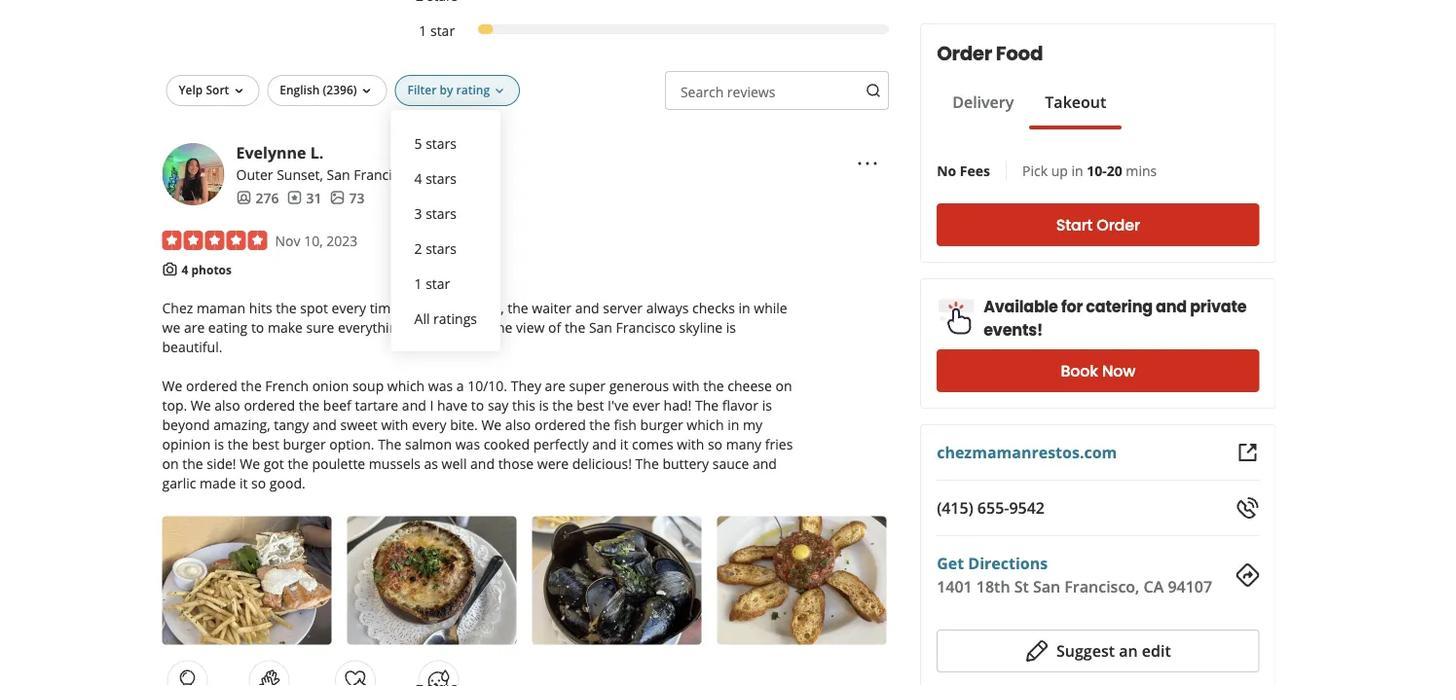 Task type: vqa. For each thing, say whether or not it's contained in the screenshot.
group
no



Task type: describe. For each thing, give the bounding box(es) containing it.
yelp sort
[[179, 82, 229, 98]]

the right got
[[288, 455, 309, 473]]

side!
[[207, 455, 236, 473]]

yelp sort button
[[166, 75, 259, 106]]

mins
[[1126, 161, 1157, 180]]

in inside we ordered the french onion soup which was a 10/10. they are super generous with the cheese on top. we also ordered the beef tartare and i have to say this is the best i've ever had! the flavor is beyond amazing, tangy and sweet with every bite. we also ordered the fish burger which in my opinion is the best burger option. the salmon was cooked perfectly and it comes with so many fries on the side! we got the poulette mussels as well and those were delicious! the buttery sauce and garlic made it so good.
[[728, 416, 740, 434]]

(415) 655-9542
[[937, 498, 1045, 519]]

start order button
[[937, 204, 1260, 246]]

31
[[306, 188, 322, 207]]

book now
[[1061, 360, 1136, 382]]

10-
[[1087, 161, 1107, 180]]

always
[[646, 299, 689, 317]]

sweet
[[340, 416, 378, 434]]

photos element
[[330, 188, 365, 207]]

the up flavor
[[704, 377, 724, 395]]

cheese
[[728, 377, 772, 395]]

24 phone v2 image
[[1236, 497, 1260, 520]]

made
[[200, 474, 236, 493]]

english
[[280, 82, 320, 98]]

were
[[537, 455, 569, 473]]

the up view
[[508, 299, 529, 317]]

menu image
[[856, 152, 880, 175]]

0 horizontal spatial which
[[388, 377, 425, 395]]

as
[[424, 455, 438, 473]]

opinion
[[162, 435, 211, 454]]

and down fries
[[753, 455, 777, 473]]

stars for 2 stars
[[426, 239, 457, 257]]

i
[[430, 396, 434, 415]]

search
[[681, 82, 724, 101]]

1 horizontal spatial ordered
[[244, 396, 295, 415]]

24 pencil v2 image
[[1026, 640, 1049, 663]]

view
[[516, 318, 545, 337]]

0 horizontal spatial also
[[215, 396, 240, 415]]

2
[[414, 239, 422, 257]]

top.
[[162, 396, 187, 415]]

1 vertical spatial which
[[687, 416, 724, 434]]

start order
[[1057, 214, 1140, 236]]

francisco, inside get directions 1401 18th st san francisco, ca 94107
[[1065, 577, 1140, 598]]

beyond
[[162, 416, 210, 434]]

we ordered the french onion soup which was a 10/10. they are super generous with the cheese on top. we also ordered the beef tartare and i have to say this is the best i've ever had! the flavor is beyond amazing, tangy and sweet with every bite. we also ordered the fish burger which in my opinion is the best burger option. the salmon was cooked perfectly and it comes with so many fries on the side! we got the poulette mussels as well and those were delicious! the buttery sauce and garlic made it so good.
[[162, 377, 793, 493]]

16 camera v2 image
[[162, 262, 178, 277]]

photo of evelynne l. image
[[162, 143, 225, 205]]

1 vertical spatial the
[[378, 435, 402, 454]]

18th
[[977, 577, 1011, 598]]

(2396)
[[323, 82, 357, 98]]

pick
[[1023, 161, 1048, 180]]

the down the amazing,
[[228, 435, 249, 454]]

3
[[414, 204, 422, 222]]

0 vertical spatial was
[[428, 377, 453, 395]]

beef
[[323, 396, 351, 415]]

every inside chez maman hits the spot every time! service is great, the waiter and server always checks in while we are eating to make sure everything is good. also the view of the san francisco skyline is beautiful.
[[332, 299, 366, 317]]

is up also in the top left of the page
[[454, 299, 464, 317]]

this
[[512, 396, 536, 415]]

san inside get directions 1401 18th st san francisco, ca 94107
[[1033, 577, 1061, 598]]

perfectly
[[533, 435, 589, 454]]

sort
[[206, 82, 229, 98]]

0 horizontal spatial on
[[162, 455, 179, 473]]

sure
[[306, 318, 334, 337]]

655-
[[978, 498, 1009, 519]]

book now link
[[937, 350, 1260, 393]]

star for filter reviews by 1 star rating element
[[430, 21, 455, 39]]

5
[[414, 134, 422, 152]]

cooked
[[484, 435, 530, 454]]

filter
[[408, 82, 437, 98]]

up
[[1052, 161, 1068, 180]]

delicious!
[[572, 455, 632, 473]]

book
[[1061, 360, 1099, 382]]

tangy
[[274, 416, 309, 434]]

is down checks
[[726, 318, 736, 337]]

the down opinion
[[182, 455, 203, 473]]

san inside evelynne l. outer sunset, san francisco, ca
[[327, 165, 350, 183]]

we left got
[[240, 455, 260, 473]]

flavor
[[722, 396, 759, 415]]

16 photos v2 image
[[330, 190, 345, 206]]

the up make
[[276, 299, 297, 317]]

1 for filter reviews by 1 star rating element
[[419, 21, 427, 39]]

francisco, inside evelynne l. outer sunset, san francisco, ca
[[354, 165, 417, 183]]

we up top. in the left bottom of the page
[[162, 377, 182, 395]]

in inside chez maman hits the spot every time! service is great, the waiter and server always checks in while we are eating to make sure everything is good. also the view of the san francisco skyline is beautiful.
[[739, 299, 751, 317]]

0 vertical spatial order
[[937, 40, 992, 67]]

food
[[996, 40, 1043, 67]]

rating
[[456, 82, 490, 98]]

1 horizontal spatial it
[[620, 435, 629, 454]]

available for catering and private events!
[[984, 296, 1247, 341]]

i've
[[608, 396, 629, 415]]

they
[[511, 377, 542, 395]]

great,
[[468, 299, 504, 317]]

all
[[414, 309, 430, 328]]

comes
[[632, 435, 674, 454]]

all ratings
[[414, 309, 477, 328]]

24 directions v2 image
[[1236, 564, 1260, 587]]

hits
[[249, 299, 272, 317]]

is right the this
[[539, 396, 549, 415]]

we
[[162, 318, 180, 337]]

say
[[488, 396, 509, 415]]

buttery
[[663, 455, 709, 473]]

poulette
[[312, 455, 365, 473]]

got
[[264, 455, 284, 473]]

yelp
[[179, 82, 203, 98]]

1 vertical spatial with
[[381, 416, 408, 434]]

9542
[[1009, 498, 1045, 519]]

16 chevron down v2 image for yelp sort
[[231, 83, 247, 99]]

super
[[569, 377, 606, 395]]

stars for 3 stars
[[426, 204, 457, 222]]

no
[[937, 161, 957, 180]]

20
[[1107, 161, 1123, 180]]

those
[[498, 455, 534, 473]]

fries
[[765, 435, 793, 454]]

stars for 4 stars
[[426, 169, 457, 187]]

checks
[[693, 299, 735, 317]]

0 vertical spatial burger
[[640, 416, 683, 434]]

french
[[265, 377, 309, 395]]

10,
[[304, 231, 323, 250]]

1 horizontal spatial on
[[776, 377, 792, 395]]

tartare
[[355, 396, 399, 415]]

english (2396) button
[[267, 75, 387, 106]]

good. inside chez maman hits the spot every time! service is great, the waiter and server always checks in while we are eating to make sure everything is good. also the view of the san francisco skyline is beautiful.
[[422, 318, 458, 337]]

san inside chez maman hits the spot every time! service is great, the waiter and server always checks in while we are eating to make sure everything is good. also the view of the san francisco skyline is beautiful.
[[589, 318, 613, 337]]

chez maman hits the spot every time! service is great, the waiter and server always checks in while we are eating to make sure everything is good. also the view of the san francisco skyline is beautiful.
[[162, 299, 788, 356]]

sunset,
[[277, 165, 323, 183]]

1 horizontal spatial best
[[577, 396, 604, 415]]

directions
[[968, 553, 1048, 574]]



Task type: locate. For each thing, give the bounding box(es) containing it.
with up 'had!'
[[673, 377, 700, 395]]

francisco,
[[354, 165, 417, 183], [1065, 577, 1140, 598]]

every inside we ordered the french onion soup which was a 10/10. they are super generous with the cheese on top. we also ordered the beef tartare and i have to say this is the best i've ever had! the flavor is beyond amazing, tangy and sweet with every bite. we also ordered the fish burger which in my opinion is the best burger option. the salmon was cooked perfectly and it comes with so many fries on the side! we got the poulette mussels as well and those were delicious! the buttery sauce and garlic made it so good.
[[412, 416, 447, 434]]

order right start
[[1097, 214, 1140, 236]]

it down fish
[[620, 435, 629, 454]]

also
[[215, 396, 240, 415], [505, 416, 531, 434]]

l.
[[310, 142, 324, 163]]

1 star for filter reviews by 1 star rating element
[[419, 21, 455, 39]]

to inside we ordered the french onion soup which was a 10/10. they are super generous with the cheese on top. we also ordered the beef tartare and i have to say this is the best i've ever had! the flavor is beyond amazing, tangy and sweet with every bite. we also ordered the fish burger which in my opinion is the best burger option. the salmon was cooked perfectly and it comes with so many fries on the side! we got the poulette mussels as well and those were delicious! the buttery sauce and garlic made it so good.
[[471, 396, 484, 415]]

0 horizontal spatial was
[[428, 377, 453, 395]]

0 vertical spatial it
[[620, 435, 629, 454]]

best down super
[[577, 396, 604, 415]]

16 chevron down v2 image for filter by rating
[[492, 83, 507, 99]]

1 vertical spatial to
[[471, 396, 484, 415]]

0 horizontal spatial ca
[[420, 165, 438, 183]]

1 star for 1 star button
[[414, 274, 450, 293]]

0 vertical spatial 1
[[419, 21, 427, 39]]

2 horizontal spatial ordered
[[535, 416, 586, 434]]

are inside chez maman hits the spot every time! service is great, the waiter and server always checks in while we are eating to make sure everything is good. also the view of the san francisco skyline is beautiful.
[[184, 318, 205, 337]]

mussels
[[369, 455, 421, 473]]

spot
[[300, 299, 328, 317]]

also down the this
[[505, 416, 531, 434]]

ca down 5 stars
[[420, 165, 438, 183]]

for
[[1062, 296, 1083, 318]]

nov 10, 2023
[[275, 231, 358, 250]]

1 vertical spatial 1
[[414, 274, 422, 293]]

0 horizontal spatial to
[[251, 318, 264, 337]]

edit
[[1142, 641, 1171, 662]]

0 vertical spatial to
[[251, 318, 264, 337]]

1 star up by
[[419, 21, 455, 39]]

is up my
[[762, 396, 772, 415]]

in left my
[[728, 416, 740, 434]]

in left while
[[739, 299, 751, 317]]

search image
[[866, 83, 882, 99]]

0 horizontal spatial francisco,
[[354, 165, 417, 183]]

stars for 5 stars
[[426, 134, 457, 152]]

0 vertical spatial in
[[1072, 161, 1084, 180]]

are inside we ordered the french onion soup which was a 10/10. they are super generous with the cheese on top. we also ordered the beef tartare and i have to say this is the best i've ever had! the flavor is beyond amazing, tangy and sweet with every bite. we also ordered the fish burger which in my opinion is the best burger option. the salmon was cooked perfectly and it comes with so many fries on the side! we got the poulette mussels as well and those were delicious! the buttery sauce and garlic made it so good.
[[545, 377, 566, 395]]

generous
[[609, 377, 669, 395]]

1 star button
[[407, 266, 485, 301]]

276
[[256, 188, 279, 207]]

was left a
[[428, 377, 453, 395]]

eating
[[208, 318, 248, 337]]

stars inside 2 stars button
[[426, 239, 457, 257]]

san down "server"
[[589, 318, 613, 337]]

chezmamanrestos.com
[[937, 442, 1117, 463]]

to down hits
[[251, 318, 264, 337]]

with
[[673, 377, 700, 395], [381, 416, 408, 434], [677, 435, 704, 454]]

stars right 2
[[426, 239, 457, 257]]

suggest an edit
[[1057, 641, 1171, 662]]

2 vertical spatial with
[[677, 435, 704, 454]]

start
[[1057, 214, 1093, 236]]

evelynne
[[236, 142, 306, 163]]

and up delicious!
[[592, 435, 617, 454]]

1 vertical spatial good.
[[270, 474, 306, 493]]

1 vertical spatial on
[[162, 455, 179, 473]]

1 for 1 star button
[[414, 274, 422, 293]]

ordered up perfectly on the left
[[535, 416, 586, 434]]

1 vertical spatial burger
[[283, 435, 326, 454]]

0 vertical spatial the
[[695, 396, 719, 415]]

and left i
[[402, 396, 426, 415]]

burger up comes
[[640, 416, 683, 434]]

francisco, up 73 in the left of the page
[[354, 165, 417, 183]]

0 vertical spatial so
[[708, 435, 723, 454]]

16 review v2 image
[[287, 190, 302, 206]]

3 stars button
[[407, 196, 485, 231]]

1 vertical spatial star
[[426, 274, 450, 293]]

garlic
[[162, 474, 196, 493]]

we down say
[[482, 416, 502, 434]]

stars right "5"
[[426, 134, 457, 152]]

the left french
[[241, 377, 262, 395]]

the
[[695, 396, 719, 415], [378, 435, 402, 454], [636, 455, 659, 473]]

private
[[1190, 296, 1247, 318]]

order up delivery
[[937, 40, 992, 67]]

1 horizontal spatial francisco,
[[1065, 577, 1140, 598]]

1 vertical spatial francisco,
[[1065, 577, 1140, 598]]

the up tangy
[[299, 396, 320, 415]]

filter by rating button
[[395, 75, 520, 106]]

0 vertical spatial best
[[577, 396, 604, 415]]

is up side!
[[214, 435, 224, 454]]

1401
[[937, 577, 973, 598]]

1 vertical spatial was
[[456, 435, 480, 454]]

0 horizontal spatial 16 chevron down v2 image
[[231, 83, 247, 99]]

0 horizontal spatial good.
[[270, 474, 306, 493]]

0 horizontal spatial san
[[327, 165, 350, 183]]

1 vertical spatial in
[[739, 299, 751, 317]]

reviews element
[[287, 188, 322, 207]]

and inside the available for catering and private events!
[[1156, 296, 1187, 318]]

with up buttery
[[677, 435, 704, 454]]

16 chevron down v2 image inside yelp sort popup button
[[231, 83, 247, 99]]

bite.
[[450, 416, 478, 434]]

0 horizontal spatial are
[[184, 318, 205, 337]]

on right 'cheese'
[[776, 377, 792, 395]]

fish
[[614, 416, 637, 434]]

soup
[[353, 377, 384, 395]]

1 up filter
[[419, 21, 427, 39]]

4 right "16 camera v2" image
[[182, 262, 188, 278]]

ca inside get directions 1401 18th st san francisco, ca 94107
[[1144, 577, 1164, 598]]

0 horizontal spatial the
[[378, 435, 402, 454]]

star inside button
[[426, 274, 450, 293]]

ordered up top. in the left bottom of the page
[[186, 377, 237, 395]]

time!
[[370, 299, 402, 317]]

was down bite.
[[456, 435, 480, 454]]

2 16 chevron down v2 image from the left
[[492, 83, 507, 99]]

we
[[162, 377, 182, 395], [191, 396, 211, 415], [482, 416, 502, 434], [240, 455, 260, 473]]

available
[[984, 296, 1059, 318]]

0 horizontal spatial so
[[251, 474, 266, 493]]

to inside chez maman hits the spot every time! service is great, the waiter and server always checks in while we are eating to make sure everything is good. also the view of the san francisco skyline is beautiful.
[[251, 318, 264, 337]]

1 vertical spatial are
[[545, 377, 566, 395]]

1 vertical spatial ca
[[1144, 577, 1164, 598]]

stars right 3
[[426, 204, 457, 222]]

0 vertical spatial ordered
[[186, 377, 237, 395]]

so down got
[[251, 474, 266, 493]]

1 16 chevron down v2 image from the left
[[231, 83, 247, 99]]

1 inside filter reviews by 1 star rating element
[[419, 21, 427, 39]]

is
[[454, 299, 464, 317], [409, 318, 419, 337], [726, 318, 736, 337], [539, 396, 549, 415], [762, 396, 772, 415], [214, 435, 224, 454]]

4 inside button
[[414, 169, 422, 187]]

0 vertical spatial 4
[[414, 169, 422, 187]]

stars inside "4 stars" button
[[426, 169, 457, 187]]

are
[[184, 318, 205, 337], [545, 377, 566, 395]]

every up salmon
[[412, 416, 447, 434]]

16 chevron down v2 image right rating
[[492, 83, 507, 99]]

ca left 94107
[[1144, 577, 1164, 598]]

2 vertical spatial ordered
[[535, 416, 586, 434]]

0 vertical spatial with
[[673, 377, 700, 395]]

so up sauce
[[708, 435, 723, 454]]

1 vertical spatial san
[[589, 318, 613, 337]]

stars inside 3 stars button
[[426, 204, 457, 222]]

evelynne l. outer sunset, san francisco, ca
[[236, 142, 438, 183]]

with down tartare
[[381, 416, 408, 434]]

1
[[419, 21, 427, 39], [414, 274, 422, 293]]

0 vertical spatial are
[[184, 318, 205, 337]]

0 vertical spatial san
[[327, 165, 350, 183]]

0 horizontal spatial it
[[240, 474, 248, 493]]

1 star inside button
[[414, 274, 450, 293]]

ordered down french
[[244, 396, 295, 415]]

amazing,
[[214, 416, 270, 434]]

san right st
[[1033, 577, 1061, 598]]

2 stars from the top
[[426, 169, 457, 187]]

waiter
[[532, 299, 572, 317]]

16 chevron down v2 image
[[359, 83, 375, 99]]

2 stars
[[414, 239, 457, 257]]

24 external link v2 image
[[1236, 441, 1260, 465]]

ca inside evelynne l. outer sunset, san francisco, ca
[[420, 165, 438, 183]]

burger down tangy
[[283, 435, 326, 454]]

1 horizontal spatial so
[[708, 435, 723, 454]]

also up the amazing,
[[215, 396, 240, 415]]

0 vertical spatial 1 star
[[419, 21, 455, 39]]

chezmamanrestos.com link
[[937, 442, 1117, 463]]

4 up 3
[[414, 169, 422, 187]]

2 vertical spatial san
[[1033, 577, 1061, 598]]

1 horizontal spatial ca
[[1144, 577, 1164, 598]]

  text field
[[665, 71, 889, 110]]

an
[[1119, 641, 1138, 662]]

0 vertical spatial every
[[332, 299, 366, 317]]

4 stars button
[[407, 161, 485, 196]]

the right 'had!'
[[695, 396, 719, 415]]

best up got
[[252, 435, 279, 454]]

1 horizontal spatial also
[[505, 416, 531, 434]]

nov
[[275, 231, 301, 250]]

1 horizontal spatial every
[[412, 416, 447, 434]]

the right of in the top of the page
[[565, 318, 586, 337]]

the up mussels at the bottom of the page
[[378, 435, 402, 454]]

takeout
[[1045, 92, 1107, 112]]

stars
[[426, 134, 457, 152], [426, 169, 457, 187], [426, 204, 457, 222], [426, 239, 457, 257]]

1 horizontal spatial order
[[1097, 214, 1140, 236]]

4 stars from the top
[[426, 239, 457, 257]]

0 vertical spatial star
[[430, 21, 455, 39]]

2 horizontal spatial the
[[695, 396, 719, 415]]

francisco
[[616, 318, 676, 337]]

the down super
[[553, 396, 573, 415]]

and left private
[[1156, 296, 1187, 318]]

0 vertical spatial ca
[[420, 165, 438, 183]]

2 stars button
[[407, 231, 485, 266]]

1 horizontal spatial are
[[545, 377, 566, 395]]

skyline
[[679, 318, 723, 337]]

1 vertical spatial best
[[252, 435, 279, 454]]

takeout tab panel
[[937, 130, 1122, 137]]

san up 16 photos v2
[[327, 165, 350, 183]]

suggest
[[1057, 641, 1115, 662]]

1 vertical spatial also
[[505, 416, 531, 434]]

on up garlic
[[162, 455, 179, 473]]

4 for 4 photos
[[182, 262, 188, 278]]

the left fish
[[590, 416, 610, 434]]

73
[[349, 188, 365, 207]]

the
[[276, 299, 297, 317], [508, 299, 529, 317], [492, 318, 513, 337], [565, 318, 586, 337], [241, 377, 262, 395], [704, 377, 724, 395], [299, 396, 320, 415], [553, 396, 573, 415], [590, 416, 610, 434], [228, 435, 249, 454], [182, 455, 203, 473], [288, 455, 309, 473]]

the down 'great,'
[[492, 318, 513, 337]]

reviews
[[727, 82, 776, 101]]

we up beyond
[[191, 396, 211, 415]]

good. inside we ordered the french onion soup which was a 10/10. they are super generous with the cheese on top. we also ordered the beef tartare and i have to say this is the best i've ever had! the flavor is beyond amazing, tangy and sweet with every bite. we also ordered the fish burger which in my opinion is the best burger option. the salmon was cooked perfectly and it comes with so many fries on the side! we got the poulette mussels as well and those were delicious! the buttery sauce and garlic made it so good.
[[270, 474, 306, 493]]

which up tartare
[[388, 377, 425, 395]]

4 for 4 stars
[[414, 169, 422, 187]]

francisco, up suggest an edit button
[[1065, 577, 1140, 598]]

tab list
[[937, 91, 1122, 130]]

16 chevron down v2 image inside "filter by rating" popup button
[[492, 83, 507, 99]]

1 vertical spatial 1 star
[[414, 274, 450, 293]]

best
[[577, 396, 604, 415], [252, 435, 279, 454]]

1 vertical spatial it
[[240, 474, 248, 493]]

to left say
[[471, 396, 484, 415]]

everything
[[338, 318, 405, 337]]

option.
[[329, 435, 375, 454]]

which down 'had!'
[[687, 416, 724, 434]]

0 vertical spatial which
[[388, 377, 425, 395]]

star up by
[[430, 21, 455, 39]]

2 horizontal spatial san
[[1033, 577, 1061, 598]]

good. down service
[[422, 318, 458, 337]]

and right well
[[471, 455, 495, 473]]

st
[[1015, 577, 1029, 598]]

1 horizontal spatial 16 chevron down v2 image
[[492, 83, 507, 99]]

1 horizontal spatial burger
[[640, 416, 683, 434]]

every up everything
[[332, 299, 366, 317]]

1 vertical spatial ordered
[[244, 396, 295, 415]]

friends element
[[236, 188, 279, 207]]

1 vertical spatial order
[[1097, 214, 1140, 236]]

sauce
[[713, 455, 749, 473]]

are right they
[[545, 377, 566, 395]]

1 stars from the top
[[426, 134, 457, 152]]

1 horizontal spatial to
[[471, 396, 484, 415]]

1 vertical spatial every
[[412, 416, 447, 434]]

0 horizontal spatial every
[[332, 299, 366, 317]]

1 horizontal spatial which
[[687, 416, 724, 434]]

star for 1 star button
[[426, 274, 450, 293]]

2 vertical spatial the
[[636, 455, 659, 473]]

16 friends v2 image
[[236, 190, 252, 206]]

16 chevron down v2 image right sort
[[231, 83, 247, 99]]

0 vertical spatial on
[[776, 377, 792, 395]]

1 horizontal spatial the
[[636, 455, 659, 473]]

5 star rating image
[[162, 231, 267, 250]]

0 horizontal spatial burger
[[283, 435, 326, 454]]

1 inside 1 star button
[[414, 274, 422, 293]]

1 horizontal spatial was
[[456, 435, 480, 454]]

maman
[[197, 299, 246, 317]]

and down beef
[[313, 416, 337, 434]]

is down service
[[409, 318, 419, 337]]

0 vertical spatial francisco,
[[354, 165, 417, 183]]

1 up service
[[414, 274, 422, 293]]

catering
[[1086, 296, 1153, 318]]

in right up
[[1072, 161, 1084, 180]]

3 stars from the top
[[426, 204, 457, 222]]

it
[[620, 435, 629, 454], [240, 474, 248, 493]]

1 horizontal spatial good.
[[422, 318, 458, 337]]

1 horizontal spatial san
[[589, 318, 613, 337]]

4 photos link
[[182, 262, 232, 278]]

0 horizontal spatial ordered
[[186, 377, 237, 395]]

2023
[[327, 231, 358, 250]]

1 star up service
[[414, 274, 450, 293]]

are up beautiful.
[[184, 318, 205, 337]]

and right waiter
[[575, 299, 600, 317]]

1 vertical spatial 4
[[182, 262, 188, 278]]

my
[[743, 416, 763, 434]]

0 horizontal spatial best
[[252, 435, 279, 454]]

0 vertical spatial also
[[215, 396, 240, 415]]

the down comes
[[636, 455, 659, 473]]

good. down got
[[270, 474, 306, 493]]

ever
[[633, 396, 660, 415]]

star up service
[[426, 274, 450, 293]]

2 vertical spatial in
[[728, 416, 740, 434]]

evelynne l. link
[[236, 142, 324, 163]]

it right made at the bottom left of page
[[240, 474, 248, 493]]

1 vertical spatial so
[[251, 474, 266, 493]]

while
[[754, 299, 788, 317]]

16 chevron down v2 image
[[231, 83, 247, 99], [492, 83, 507, 99]]

tab list containing delivery
[[937, 91, 1122, 130]]

order inside "button"
[[1097, 214, 1140, 236]]

also
[[462, 318, 488, 337]]

0 horizontal spatial 4
[[182, 262, 188, 278]]

to
[[251, 318, 264, 337], [471, 396, 484, 415]]

salmon
[[405, 435, 452, 454]]

4 stars
[[414, 169, 457, 187]]

stars inside 5 stars button
[[426, 134, 457, 152]]

filter reviews by 1 star rating element
[[396, 20, 889, 40]]

1 horizontal spatial 4
[[414, 169, 422, 187]]

and inside chez maman hits the spot every time! service is great, the waiter and server always checks in while we are eating to make sure everything is good. also the view of the san francisco skyline is beautiful.
[[575, 299, 600, 317]]

stars down 5 stars button
[[426, 169, 457, 187]]

0 horizontal spatial order
[[937, 40, 992, 67]]

0 vertical spatial good.
[[422, 318, 458, 337]]

by
[[440, 82, 453, 98]]



